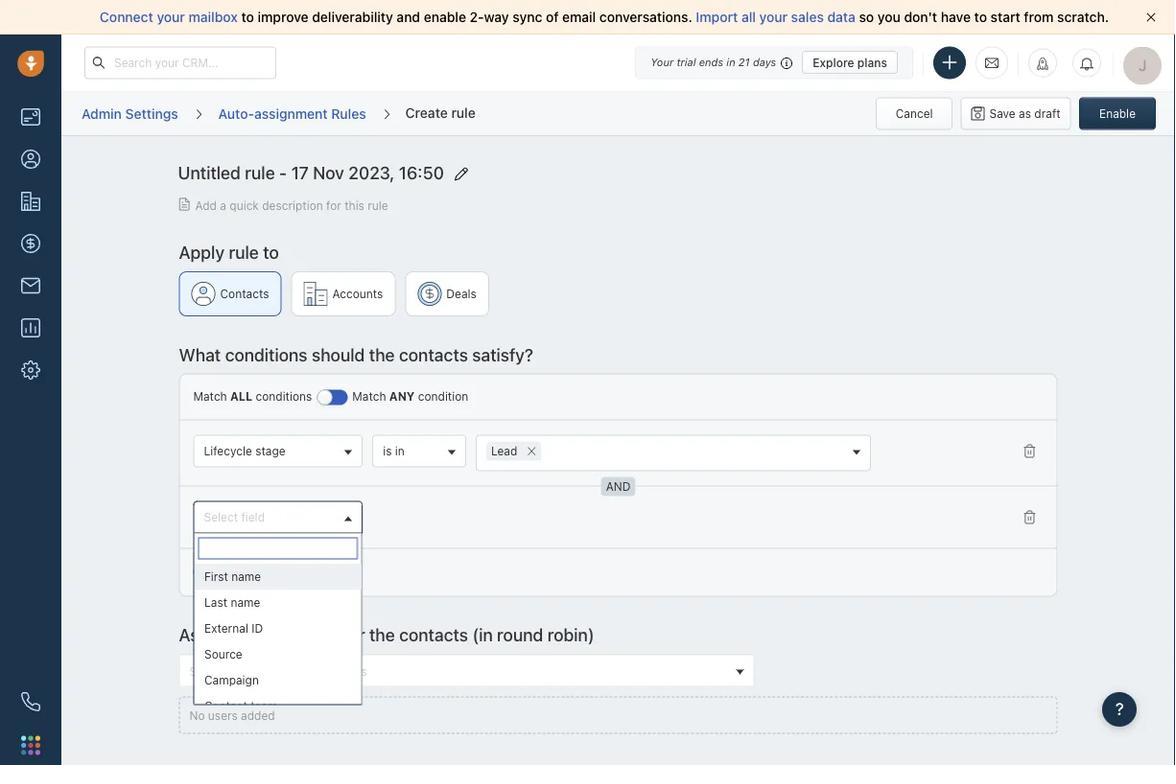 Task type: locate. For each thing, give the bounding box(es) containing it.
enable
[[1100, 107, 1136, 120]]

match left 'any'
[[352, 390, 386, 404]]

is
[[383, 444, 392, 458]]

add for add a quick description for this rule
[[195, 199, 217, 212]]

1 horizontal spatial sales
[[791, 9, 824, 25]]

0 vertical spatial in
[[727, 56, 736, 69]]

improve
[[258, 9, 309, 25]]

your trial ends in 21 days
[[651, 56, 777, 69]]

conditions
[[225, 344, 308, 365], [256, 390, 312, 404]]

select field
[[204, 511, 265, 524]]

1 vertical spatial contacts
[[399, 625, 468, 646]]

condition right 'any'
[[418, 390, 469, 404]]

what's new image
[[1036, 57, 1050, 71]]

list box containing first name
[[194, 564, 362, 719]]

for left this at top left
[[326, 199, 341, 212]]

nov
[[313, 162, 344, 183]]

0 vertical spatial contacts
[[399, 344, 468, 365]]

None search field
[[198, 538, 358, 560]]

1 match from the left
[[193, 390, 227, 404]]

condition up last name option
[[236, 566, 287, 579]]

add
[[195, 199, 217, 212], [212, 566, 233, 579]]

add left the a
[[195, 199, 217, 212]]

contacts up "match any condition"
[[399, 344, 468, 365]]

0 horizontal spatial match
[[193, 390, 227, 404]]

in right the 'is' in the bottom of the page
[[395, 444, 405, 458]]

source option
[[194, 642, 362, 668]]

import
[[696, 9, 738, 25]]

in left 21
[[727, 56, 736, 69]]

draft
[[1035, 107, 1061, 120]]

1 vertical spatial the
[[369, 625, 395, 646]]

name inside first name option
[[231, 570, 261, 584]]

assign sales owners for the contacts (in round robin)
[[179, 625, 595, 646]]

list box
[[194, 564, 362, 719]]

1 vertical spatial in
[[395, 444, 405, 458]]

0 horizontal spatial your
[[157, 9, 185, 25]]

name for last name
[[230, 596, 260, 609]]

name up last name on the bottom left
[[231, 570, 261, 584]]

conditions up match all conditions
[[225, 344, 308, 365]]

1 horizontal spatial for
[[343, 625, 365, 646]]

0 vertical spatial conditions
[[225, 344, 308, 365]]

1 vertical spatial condition
[[236, 566, 287, 579]]

explore plans
[[813, 56, 888, 69]]

untitled rule - 17 nov 2023, 16:50
[[178, 162, 444, 183]]

name for first name
[[231, 570, 261, 584]]

lifecycle stage button
[[193, 435, 363, 468]]

explore plans link
[[802, 51, 898, 74]]

stage
[[255, 444, 286, 458]]

in
[[727, 56, 736, 69], [395, 444, 405, 458]]

name up external id
[[230, 596, 260, 609]]

0 horizontal spatial to
[[241, 9, 254, 25]]

quick
[[230, 199, 259, 212]]

0 vertical spatial name
[[231, 570, 261, 584]]

0 vertical spatial for
[[326, 199, 341, 212]]

satisfy?
[[472, 344, 534, 365]]

×
[[527, 440, 537, 460]]

the
[[369, 344, 395, 365], [369, 625, 395, 646]]

plans
[[858, 56, 888, 69]]

is in button
[[372, 435, 466, 468]]

to left start
[[975, 9, 987, 25]]

save as draft
[[990, 107, 1061, 120]]

to
[[241, 9, 254, 25], [975, 9, 987, 25], [263, 242, 279, 262]]

sales
[[791, 9, 824, 25], [236, 625, 277, 646]]

conditions right all
[[256, 390, 312, 404]]

auto-assignment rules
[[218, 105, 366, 121]]

cancel button
[[876, 97, 953, 130]]

1 vertical spatial name
[[230, 596, 260, 609]]

0 horizontal spatial in
[[395, 444, 405, 458]]

0 vertical spatial condition
[[418, 390, 469, 404]]

rule right create
[[451, 104, 476, 120]]

0 vertical spatial the
[[369, 344, 395, 365]]

your
[[157, 9, 185, 25], [760, 9, 788, 25]]

None search field
[[542, 442, 566, 462]]

conversations.
[[600, 9, 693, 25]]

should
[[312, 344, 365, 365]]

contacts up select users, teams or territories search field
[[399, 625, 468, 646]]

create rule
[[406, 104, 476, 120]]

auto-
[[218, 105, 254, 121]]

rule up contacts
[[229, 242, 259, 262]]

add up last
[[212, 566, 233, 579]]

0 horizontal spatial for
[[326, 199, 341, 212]]

rules
[[331, 105, 366, 121]]

1 your from the left
[[157, 9, 185, 25]]

to right mailbox
[[241, 9, 254, 25]]

2 horizontal spatial to
[[975, 9, 987, 25]]

what conditions should the contacts satisfy?
[[179, 344, 534, 365]]

select
[[204, 511, 238, 524]]

add condition
[[212, 566, 287, 579]]

deliverability
[[312, 9, 393, 25]]

don't
[[904, 9, 938, 25]]

this
[[345, 199, 365, 212]]

2 match from the left
[[352, 390, 386, 404]]

Search your CRM... text field
[[84, 47, 276, 79]]

0 horizontal spatial sales
[[236, 625, 277, 646]]

your right all
[[760, 9, 788, 25]]

1 vertical spatial sales
[[236, 625, 277, 646]]

match for match any condition
[[352, 390, 386, 404]]

1 horizontal spatial match
[[352, 390, 386, 404]]

description
[[262, 199, 323, 212]]

connect your mailbox link
[[100, 9, 241, 25]]

1 horizontal spatial your
[[760, 9, 788, 25]]

last name
[[204, 596, 260, 609]]

match left all
[[193, 390, 227, 404]]

2023,
[[349, 162, 395, 183]]

1 vertical spatial add
[[212, 566, 233, 579]]

freshworks switcher image
[[21, 736, 40, 755]]

0 horizontal spatial condition
[[236, 566, 287, 579]]

name inside last name option
[[230, 596, 260, 609]]

21
[[739, 56, 750, 69]]

condition
[[418, 390, 469, 404], [236, 566, 287, 579]]

to up contacts
[[263, 242, 279, 262]]

the right owners
[[369, 625, 395, 646]]

rule left '-'
[[245, 162, 275, 183]]

field
[[241, 511, 265, 524]]

for right owners
[[343, 625, 365, 646]]

settings
[[125, 105, 178, 121]]

start
[[991, 9, 1021, 25]]

1 horizontal spatial condition
[[418, 390, 469, 404]]

your left mailbox
[[157, 9, 185, 25]]

add a quick description for this rule
[[195, 199, 388, 212]]

rule
[[451, 104, 476, 120], [245, 162, 275, 183], [368, 199, 388, 212], [229, 242, 259, 262]]

contact
[[204, 700, 247, 713]]

0 vertical spatial add
[[195, 199, 217, 212]]

create
[[406, 104, 448, 120]]

apply rule to
[[179, 242, 279, 262]]

all
[[742, 9, 756, 25]]

for
[[326, 199, 341, 212], [343, 625, 365, 646]]

accounts link
[[291, 271, 396, 316]]

robin)
[[548, 625, 595, 646]]

phone image
[[21, 693, 40, 712]]

send email image
[[986, 55, 999, 71]]

contacts
[[220, 287, 269, 301]]

match for match all conditions
[[193, 390, 227, 404]]

the right 'should'
[[369, 344, 395, 365]]

trial
[[677, 56, 696, 69]]

no users added
[[190, 709, 275, 723]]

close image
[[1147, 12, 1156, 22]]

assign
[[179, 625, 232, 646]]

from
[[1024, 9, 1054, 25]]



Task type: vqa. For each thing, say whether or not it's contained in the screenshot.
list box containing First name
yes



Task type: describe. For each thing, give the bounding box(es) containing it.
connect your mailbox to improve deliverability and enable 2-way sync of email conversations. import all your sales data so you don't have to start from scratch.
[[100, 9, 1109, 25]]

rule for untitled rule - 17 nov 2023, 16:50
[[245, 162, 275, 183]]

0 vertical spatial sales
[[791, 9, 824, 25]]

rule for apply rule to
[[229, 242, 259, 262]]

deals link
[[405, 271, 489, 316]]

owners
[[281, 625, 339, 646]]

added
[[241, 709, 275, 723]]

of
[[546, 9, 559, 25]]

external id
[[204, 622, 263, 635]]

any
[[389, 390, 415, 404]]

cancel
[[896, 107, 933, 120]]

sync
[[513, 9, 542, 25]]

your
[[651, 56, 674, 69]]

1 the from the top
[[369, 344, 395, 365]]

what
[[179, 344, 221, 365]]

external id option
[[194, 616, 362, 642]]

and
[[397, 9, 420, 25]]

last name option
[[194, 590, 362, 616]]

contact team
[[204, 700, 277, 713]]

way
[[484, 9, 509, 25]]

so
[[859, 9, 874, 25]]

campaign option
[[194, 668, 362, 693]]

1 horizontal spatial in
[[727, 56, 736, 69]]

as
[[1019, 107, 1032, 120]]

contact team option
[[194, 693, 362, 719]]

accounts
[[333, 287, 383, 301]]

match all conditions
[[193, 390, 312, 404]]

save as draft button
[[961, 97, 1072, 130]]

16:50
[[399, 162, 444, 183]]

add for add condition
[[212, 566, 233, 579]]

email
[[562, 9, 596, 25]]

users
[[208, 709, 238, 723]]

Select users, teams or territories search field
[[185, 662, 730, 682]]

a
[[220, 199, 226, 212]]

connect
[[100, 9, 153, 25]]

untitled
[[178, 162, 241, 183]]

last
[[204, 596, 227, 609]]

admin settings link
[[81, 99, 179, 129]]

select field button
[[193, 501, 363, 534]]

lifecycle
[[204, 444, 252, 458]]

enable button
[[1080, 97, 1156, 130]]

2 your from the left
[[760, 9, 788, 25]]

contacts link
[[179, 271, 282, 316]]

ends
[[699, 56, 724, 69]]

external
[[204, 622, 248, 635]]

× button
[[522, 440, 542, 461]]

all
[[230, 390, 252, 404]]

admin settings
[[82, 105, 178, 121]]

save
[[990, 107, 1016, 120]]

first
[[204, 570, 228, 584]]

rule right this at top left
[[368, 199, 388, 212]]

2-
[[470, 9, 484, 25]]

first name
[[204, 570, 261, 584]]

-
[[279, 162, 287, 183]]

days
[[753, 56, 777, 69]]

source
[[204, 648, 242, 661]]

17
[[291, 162, 309, 183]]

deals
[[447, 287, 477, 301]]

phone element
[[12, 683, 50, 722]]

lead
[[491, 445, 518, 458]]

id
[[251, 622, 263, 635]]

auto-assignment rules link
[[218, 99, 367, 129]]

assignment
[[254, 105, 328, 121]]

round
[[497, 625, 543, 646]]

2 the from the top
[[369, 625, 395, 646]]

campaign
[[204, 674, 259, 687]]

match any condition
[[352, 390, 469, 404]]

mailbox
[[189, 9, 238, 25]]

import all your sales data link
[[696, 9, 859, 25]]

you
[[878, 9, 901, 25]]

rule for create rule
[[451, 104, 476, 120]]

1 horizontal spatial to
[[263, 242, 279, 262]]

1 vertical spatial for
[[343, 625, 365, 646]]

team
[[250, 700, 277, 713]]

have
[[941, 9, 971, 25]]

apply
[[179, 242, 225, 262]]

is in
[[383, 444, 405, 458]]

enable
[[424, 9, 466, 25]]

in inside button
[[395, 444, 405, 458]]

add condition link
[[193, 564, 287, 581]]

first name option
[[194, 564, 362, 590]]

admin
[[82, 105, 122, 121]]

lifecycle stage
[[204, 444, 286, 458]]

data
[[828, 9, 856, 25]]

(in
[[473, 625, 493, 646]]

1 vertical spatial conditions
[[256, 390, 312, 404]]

no
[[190, 709, 205, 723]]



